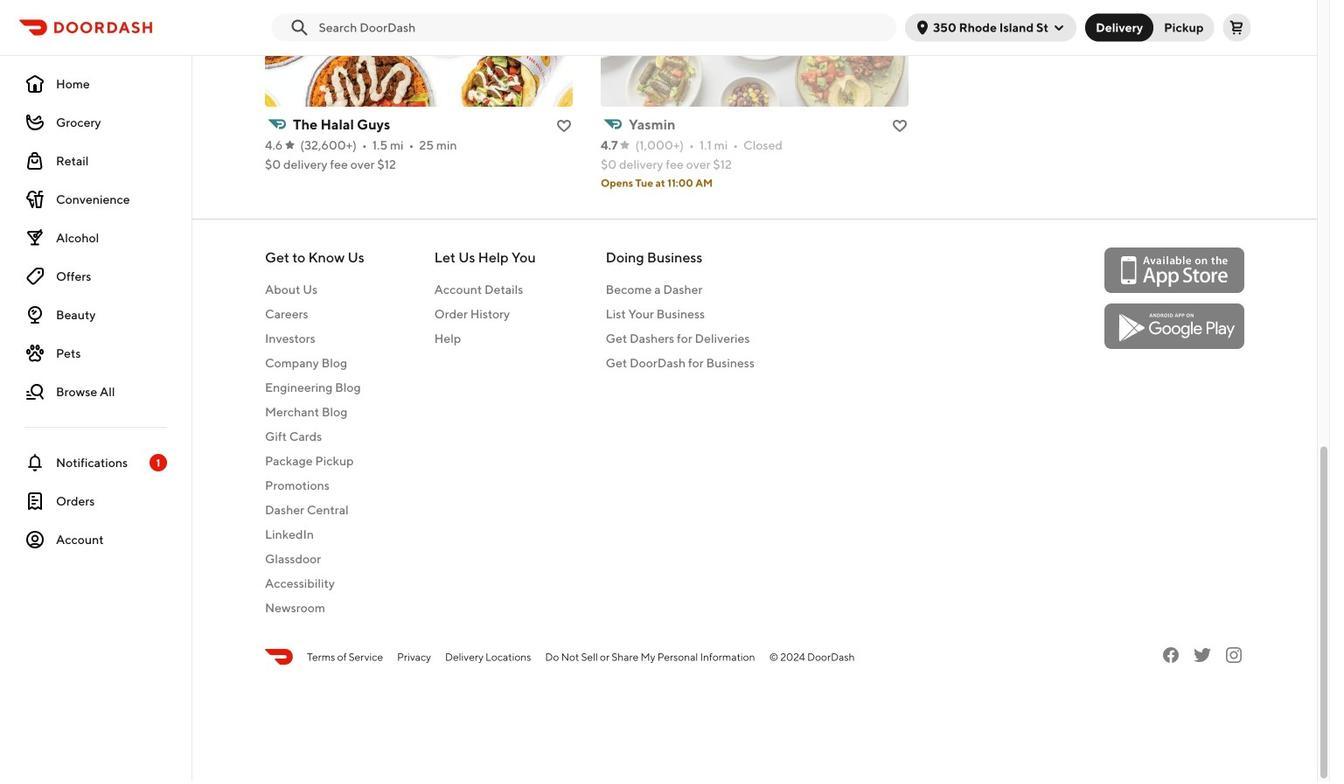 Task type: vqa. For each thing, say whether or not it's contained in the screenshot.
the bottommost catering
no



Task type: describe. For each thing, give the bounding box(es) containing it.
doordash on instagram image
[[1224, 645, 1245, 666]]

doordash on twitter image
[[1192, 645, 1213, 666]]

Store search: begin typing to search for stores available on DoorDash text field
[[319, 19, 886, 36]]

0 items, open order cart image
[[1230, 21, 1244, 35]]



Task type: locate. For each thing, give the bounding box(es) containing it.
None button
[[1086, 14, 1154, 42], [1143, 14, 1215, 42], [1086, 14, 1154, 42], [1143, 14, 1215, 42]]

toggle order method (delivery or pickup) option group
[[1086, 14, 1215, 42]]

doordash on facebook image
[[1161, 645, 1182, 666]]



